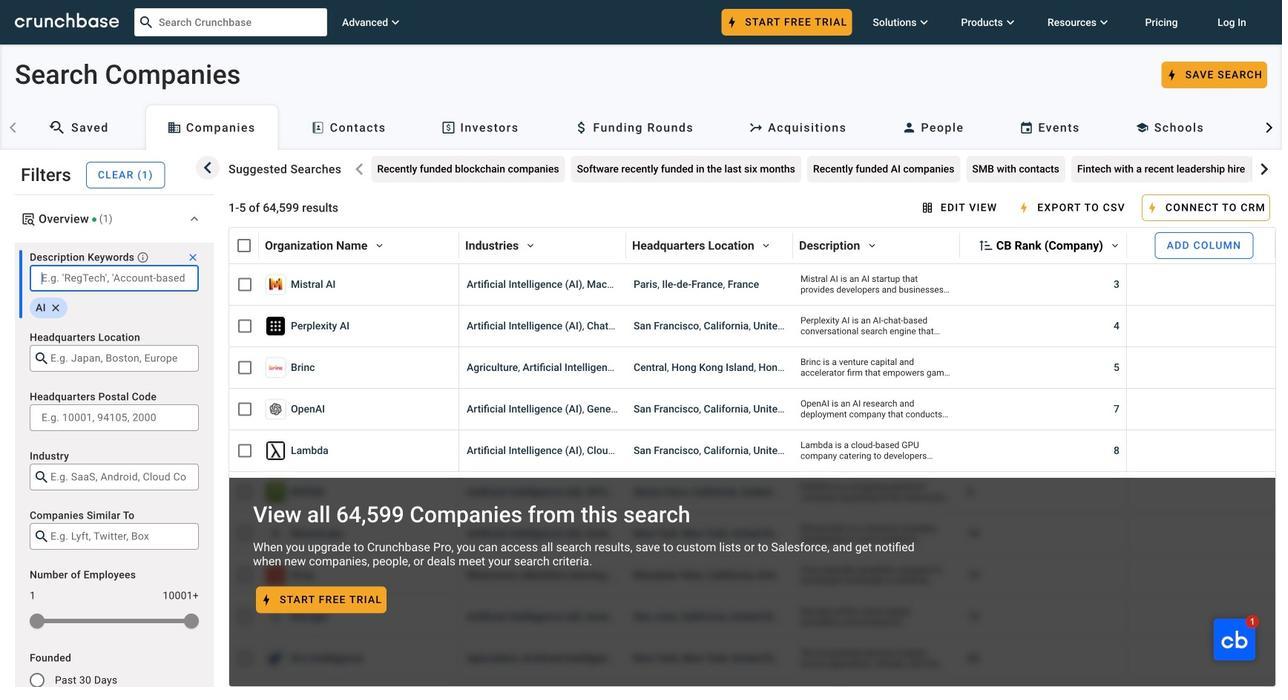 Task type: describe. For each thing, give the bounding box(es) containing it.
1 column settings image from the left
[[519, 234, 542, 257]]

E.g. 10001, 94105, 2000 field
[[42, 409, 187, 427]]

Search Crunchbase field
[[134, 8, 327, 36]]

E.g. SaaS, Android, Cloud Computing, Medical Device text field
[[50, 468, 187, 486]]

perplexity ai logo image
[[266, 317, 285, 335]]

E.g. Lyft, Twitter, Box field
[[50, 528, 187, 545]]

openai logo image
[[266, 400, 285, 418]]



Task type: vqa. For each thing, say whether or not it's contained in the screenshot.
group
no



Task type: locate. For each thing, give the bounding box(es) containing it.
E.g. 'RegTech', 'Account-based Marketing', 'Account-based Selling'  field
[[42, 269, 187, 287]]

1 column settings image from the left
[[368, 234, 391, 257]]

E.g. Japan, Boston, Europe field
[[50, 349, 187, 367]]

brinc logo image
[[266, 358, 285, 377]]

column settings image
[[368, 234, 391, 257], [860, 234, 884, 257], [1103, 234, 1127, 257]]

2 horizontal spatial column settings image
[[1103, 234, 1127, 257]]

2 column settings image from the left
[[754, 234, 778, 257]]

2 column settings image from the left
[[860, 234, 884, 257]]

1 horizontal spatial column settings image
[[860, 234, 884, 257]]

tab list
[[0, 99, 1282, 150]]

region
[[15, 243, 214, 687]]

None field
[[30, 464, 199, 490]]

0 horizontal spatial column settings image
[[519, 234, 542, 257]]

3 column settings image from the left
[[1103, 234, 1127, 257]]

column settings image
[[519, 234, 542, 257], [754, 234, 778, 257]]

0 horizontal spatial column settings image
[[368, 234, 391, 257]]

mistral ai logo image
[[266, 275, 285, 294]]

1 horizontal spatial column settings image
[[754, 234, 778, 257]]

lambda logo image
[[266, 441, 285, 460]]



